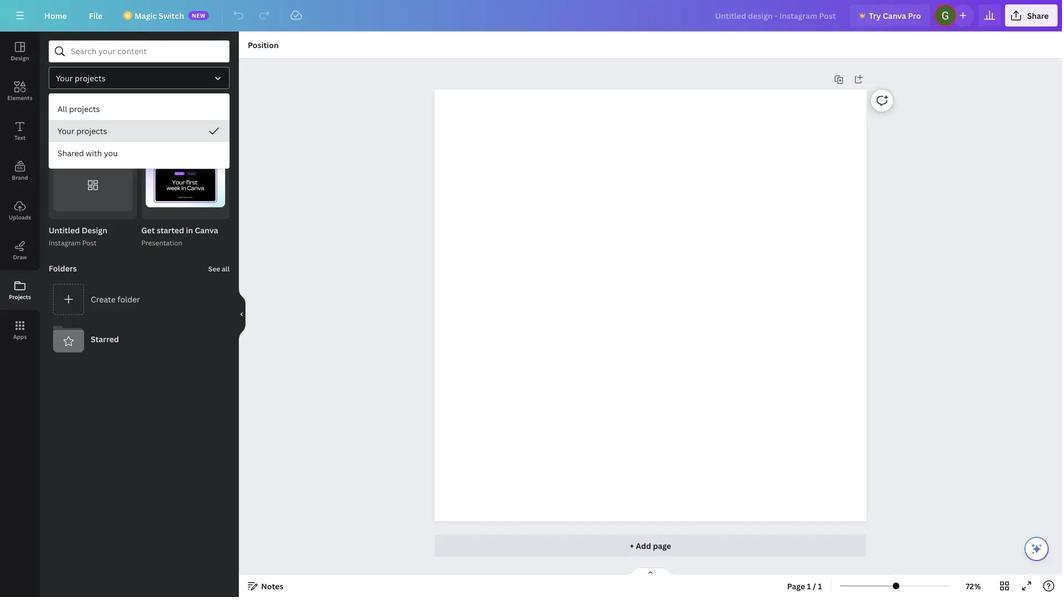 Task type: locate. For each thing, give the bounding box(es) containing it.
canva right in
[[195, 225, 218, 236]]

see all down "folders" 'button'
[[209, 136, 230, 145]]

+ add page button
[[435, 535, 867, 557]]

1 vertical spatial see
[[209, 265, 220, 274]]

see for designs
[[209, 136, 220, 145]]

0 horizontal spatial all
[[58, 104, 67, 114]]

group
[[49, 151, 137, 220]]

all inside button
[[58, 104, 67, 114]]

72% button
[[956, 578, 992, 596]]

folders button
[[164, 98, 230, 119]]

2 see all button from the top
[[207, 258, 231, 280]]

see all down get started in canva presentation
[[209, 265, 230, 274]]

elements button
[[0, 71, 40, 111]]

0 vertical spatial designs
[[115, 103, 145, 114]]

0 horizontal spatial 1
[[203, 209, 206, 216]]

0 horizontal spatial canva
[[195, 225, 218, 236]]

design up the elements button
[[11, 54, 29, 62]]

1 vertical spatial canva
[[195, 225, 218, 236]]

all for all projects
[[58, 104, 67, 114]]

instagram
[[49, 239, 81, 248]]

your projects down all projects
[[58, 126, 107, 136]]

0 vertical spatial canva
[[883, 10, 907, 21]]

draw
[[13, 253, 27, 261]]

canva inside get started in canva presentation
[[195, 225, 218, 236]]

1 of 27 group
[[141, 151, 230, 220]]

0 vertical spatial folders
[[183, 103, 211, 114]]

0 vertical spatial your projects
[[56, 73, 106, 83]]

1 vertical spatial your
[[58, 126, 75, 136]]

1 vertical spatial see all button
[[207, 258, 231, 280]]

see all for designs
[[209, 136, 230, 145]]

designs
[[115, 103, 145, 114], [49, 135, 78, 145]]

1 vertical spatial your projects
[[58, 126, 107, 136]]

hide image
[[239, 288, 246, 341]]

1 see from the top
[[209, 136, 220, 145]]

folders
[[183, 103, 211, 114], [49, 264, 77, 274]]

0 vertical spatial projects
[[75, 73, 106, 83]]

create
[[91, 294, 116, 305]]

1 horizontal spatial design
[[82, 225, 107, 236]]

1
[[203, 209, 206, 216], [807, 581, 812, 592], [818, 581, 823, 592]]

canva right try
[[883, 10, 907, 21]]

1 vertical spatial folders
[[49, 264, 77, 274]]

you
[[104, 148, 118, 159]]

2 see from the top
[[209, 265, 220, 274]]

file button
[[80, 4, 111, 27]]

magic
[[135, 10, 157, 21]]

all for designs
[[222, 136, 230, 145]]

brand
[[12, 174, 28, 181]]

all for all
[[68, 103, 78, 114]]

see for folders
[[209, 265, 220, 274]]

projects up the "with"
[[76, 126, 107, 136]]

starred
[[91, 334, 119, 345]]

0 vertical spatial all
[[222, 136, 230, 145]]

0 horizontal spatial design
[[11, 54, 29, 62]]

see all button down "folders" 'button'
[[207, 129, 231, 151]]

starred button
[[49, 320, 230, 360]]

see
[[209, 136, 220, 145], [209, 265, 220, 274]]

text button
[[0, 111, 40, 151]]

1 see all button from the top
[[207, 129, 231, 151]]

0 vertical spatial see all button
[[207, 129, 231, 151]]

1 vertical spatial see all
[[209, 265, 230, 274]]

all button
[[49, 98, 96, 119]]

1 vertical spatial designs
[[49, 135, 78, 145]]

in
[[186, 225, 193, 236]]

1 horizontal spatial folders
[[183, 103, 211, 114]]

see down get started in canva presentation
[[209, 265, 220, 274]]

your projects button
[[49, 120, 230, 142]]

your projects up all projects
[[56, 73, 106, 83]]

see all button
[[207, 129, 231, 151], [207, 258, 231, 280]]

1 all from the top
[[222, 136, 230, 145]]

1 see all from the top
[[209, 136, 230, 145]]

shared
[[58, 148, 84, 159]]

design button
[[0, 32, 40, 71]]

1 vertical spatial all
[[222, 265, 230, 274]]

canva
[[883, 10, 907, 21], [195, 225, 218, 236]]

started
[[157, 225, 184, 236]]

1 horizontal spatial canva
[[883, 10, 907, 21]]

1 vertical spatial projects
[[69, 104, 100, 114]]

2 see all from the top
[[209, 265, 230, 274]]

your projects
[[56, 73, 106, 83], [58, 126, 107, 136]]

see down "folders" 'button'
[[209, 136, 220, 145]]

design up post
[[82, 225, 107, 236]]

see all
[[209, 136, 230, 145], [209, 265, 230, 274]]

72%
[[966, 581, 981, 592]]

1 right /
[[818, 581, 823, 592]]

get started in canva group
[[141, 151, 230, 249]]

see all button for folders
[[207, 258, 231, 280]]

projects
[[75, 73, 106, 83], [69, 104, 100, 114], [76, 126, 107, 136]]

2 all from the top
[[222, 265, 230, 274]]

shared with you
[[58, 148, 118, 159]]

all projects option
[[49, 98, 230, 120]]

design
[[11, 54, 29, 62], [82, 225, 107, 236]]

1 vertical spatial design
[[82, 225, 107, 236]]

all
[[68, 103, 78, 114], [58, 104, 67, 114]]

your up shared
[[58, 126, 75, 136]]

see all button down get started in canva presentation
[[207, 258, 231, 280]]

get
[[141, 225, 155, 236]]

position
[[248, 40, 279, 50]]

Select ownership filter button
[[49, 67, 230, 89]]

your projects inside your projects option
[[58, 126, 107, 136]]

untitled design group
[[49, 151, 137, 249]]

shared with you option
[[49, 142, 230, 164]]

1 left of
[[203, 209, 206, 216]]

0 vertical spatial see all
[[209, 136, 230, 145]]

projects for all projects button
[[69, 104, 100, 114]]

designs up shared
[[49, 135, 78, 145]]

main menu bar
[[0, 0, 1063, 32]]

with
[[86, 148, 102, 159]]

1 horizontal spatial all
[[68, 103, 78, 114]]

all
[[222, 136, 230, 145], [222, 265, 230, 274]]

show pages image
[[624, 568, 677, 577]]

projects
[[9, 293, 31, 301]]

1 left /
[[807, 581, 812, 592]]

designs up your projects button
[[115, 103, 145, 114]]

uploads button
[[0, 191, 40, 231]]

your up "all" button
[[56, 73, 73, 83]]

select ownership filter list box
[[49, 98, 230, 164]]

0 vertical spatial see
[[209, 136, 220, 145]]

try canva pro button
[[851, 4, 930, 27]]

try
[[870, 10, 881, 21]]

apps button
[[0, 311, 40, 350]]

projects up all projects
[[75, 73, 106, 83]]

projects up shared with you
[[69, 104, 100, 114]]

0 vertical spatial design
[[11, 54, 29, 62]]

projects button
[[0, 271, 40, 311]]

page
[[653, 541, 672, 552]]

share
[[1028, 10, 1049, 21]]

1 horizontal spatial designs
[[115, 103, 145, 114]]

your
[[56, 73, 73, 83], [58, 126, 75, 136]]

all inside button
[[68, 103, 78, 114]]



Task type: vqa. For each thing, say whether or not it's contained in the screenshot.
the right Purchase history
no



Task type: describe. For each thing, give the bounding box(es) containing it.
presentation
[[141, 239, 182, 248]]

1 of 27
[[203, 209, 224, 216]]

27
[[218, 209, 224, 216]]

side panel tab list
[[0, 32, 40, 350]]

shared with you button
[[49, 142, 230, 164]]

canva assistant image
[[1031, 543, 1044, 556]]

new
[[192, 12, 206, 19]]

all projects button
[[49, 98, 230, 120]]

notes
[[261, 581, 284, 592]]

home link
[[35, 4, 76, 27]]

folders inside "folders" 'button'
[[183, 103, 211, 114]]

file
[[89, 10, 102, 21]]

see all button for designs
[[207, 129, 231, 151]]

untitled
[[49, 225, 80, 236]]

1 horizontal spatial 1
[[807, 581, 812, 592]]

your projects option
[[49, 120, 230, 142]]

canva inside try canva pro button
[[883, 10, 907, 21]]

+
[[630, 541, 634, 552]]

magic switch
[[135, 10, 184, 21]]

post
[[82, 239, 97, 248]]

0 horizontal spatial folders
[[49, 264, 77, 274]]

/
[[813, 581, 817, 592]]

design inside untitled design instagram post
[[82, 225, 107, 236]]

all for folders
[[222, 265, 230, 274]]

Search your content search field
[[71, 41, 222, 62]]

Design title text field
[[707, 4, 846, 27]]

0 vertical spatial your
[[56, 73, 73, 83]]

elements
[[7, 94, 32, 102]]

position button
[[244, 36, 283, 54]]

try canva pro
[[870, 10, 921, 21]]

1 inside 'group'
[[203, 209, 206, 216]]

notes button
[[244, 578, 288, 596]]

+ add page
[[630, 541, 672, 552]]

switch
[[159, 10, 184, 21]]

untitled design instagram post
[[49, 225, 107, 248]]

your inside option
[[58, 126, 75, 136]]

get started in canva presentation
[[141, 225, 218, 248]]

share button
[[1006, 4, 1058, 27]]

home
[[44, 10, 67, 21]]

2 vertical spatial projects
[[76, 126, 107, 136]]

projects for your projects button
[[75, 73, 106, 83]]

uploads
[[9, 214, 31, 221]]

designs inside button
[[115, 103, 145, 114]]

create folder
[[91, 294, 140, 305]]

brand button
[[0, 151, 40, 191]]

add
[[636, 541, 652, 552]]

page 1 / 1
[[788, 581, 823, 592]]

apps
[[13, 333, 27, 341]]

folder
[[118, 294, 140, 305]]

0 horizontal spatial designs
[[49, 135, 78, 145]]

2 horizontal spatial 1
[[818, 581, 823, 592]]

pro
[[909, 10, 921, 21]]

see all for folders
[[209, 265, 230, 274]]

page
[[788, 581, 806, 592]]

draw button
[[0, 231, 40, 271]]

designs button
[[96, 98, 164, 119]]

of
[[208, 209, 216, 216]]

design inside button
[[11, 54, 29, 62]]

create folder button
[[49, 280, 230, 320]]

text
[[14, 134, 26, 141]]

all projects
[[58, 104, 100, 114]]



